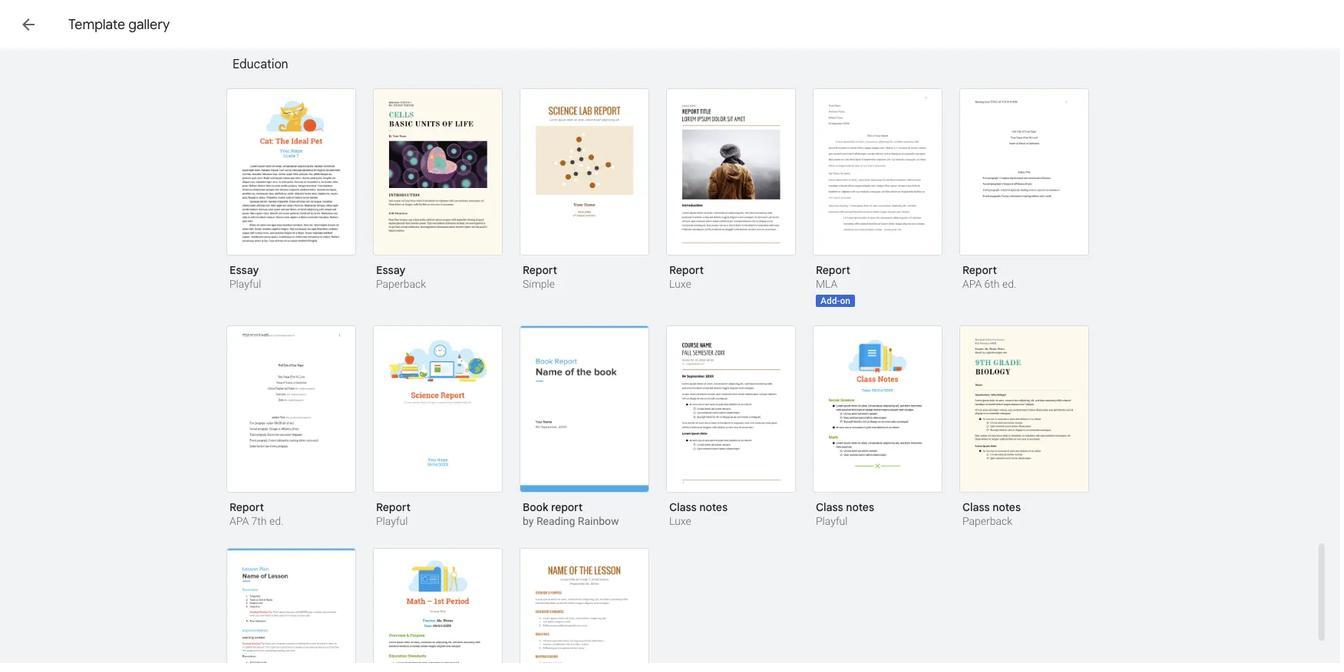 Task type: locate. For each thing, give the bounding box(es) containing it.
apa inside the report apa 6th ed.
[[963, 278, 982, 291]]

report playful
[[376, 501, 411, 528]]

0 vertical spatial apa
[[963, 278, 982, 291]]

class inside class notes luxe
[[670, 501, 697, 514]]

add-
[[821, 296, 840, 306]]

0 horizontal spatial class notes option
[[666, 326, 796, 530]]

2 essay option from the left
[[373, 88, 503, 293]]

notes inside class notes playful
[[846, 501, 875, 514]]

playful for report
[[376, 515, 408, 528]]

apa inside report apa 7th ed.
[[230, 515, 249, 528]]

essay inside "essay paperback"
[[376, 263, 406, 277]]

0 horizontal spatial essay
[[230, 263, 259, 277]]

3 option from the left
[[520, 548, 650, 663]]

1 vertical spatial paperback
[[963, 515, 1013, 528]]

1 vertical spatial apa
[[230, 515, 249, 528]]

0 horizontal spatial paperback
[[376, 278, 426, 291]]

0 horizontal spatial option
[[227, 548, 356, 663]]

education
[[233, 56, 288, 71]]

1 horizontal spatial paperback
[[963, 515, 1013, 528]]

1 horizontal spatial apa
[[963, 278, 982, 291]]

1 class from the left
[[670, 501, 697, 514]]

apa
[[963, 278, 982, 291], [230, 515, 249, 528]]

report simple
[[523, 263, 557, 291]]

apa left the 7th at the left of page
[[230, 515, 249, 528]]

2 horizontal spatial notes
[[993, 501, 1021, 514]]

report inside report apa 7th ed.
[[230, 501, 264, 514]]

2 horizontal spatial class
[[963, 501, 990, 514]]

playful inside class notes playful
[[816, 515, 848, 528]]

apa left '6th'
[[963, 278, 982, 291]]

2 essay from the left
[[376, 263, 406, 277]]

1 vertical spatial ed.
[[269, 515, 284, 528]]

ed. for report apa 6th ed.
[[1003, 278, 1017, 291]]

2 class from the left
[[816, 501, 844, 514]]

docs link
[[49, 9, 123, 43]]

0 horizontal spatial apa
[[230, 515, 249, 528]]

report for report playful
[[376, 501, 411, 514]]

playful for essay
[[230, 278, 261, 291]]

notes
[[700, 501, 728, 514], [846, 501, 875, 514], [993, 501, 1021, 514]]

luxe
[[670, 278, 692, 291], [670, 515, 692, 528]]

1 luxe from the top
[[670, 278, 692, 291]]

report inside the report apa 6th ed.
[[963, 263, 997, 277]]

apa for report apa 6th ed.
[[963, 278, 982, 291]]

0 horizontal spatial notes
[[700, 501, 728, 514]]

1 vertical spatial luxe
[[670, 515, 692, 528]]

education list box
[[227, 88, 1110, 663]]

ed. right '6th'
[[1003, 278, 1017, 291]]

1 horizontal spatial class
[[816, 501, 844, 514]]

essay option
[[227, 88, 356, 293], [373, 88, 503, 293]]

class inside class notes playful
[[816, 501, 844, 514]]

paperback
[[376, 278, 426, 291], [963, 515, 1013, 528]]

2 class notes option from the left
[[813, 326, 943, 530]]

ed. inside report apa 7th ed.
[[269, 515, 284, 528]]

choose template dialog dialog
[[0, 0, 1341, 663]]

1 horizontal spatial essay
[[376, 263, 406, 277]]

essay playful
[[230, 263, 261, 291]]

paperback inside the essay option
[[376, 278, 426, 291]]

class notes playful
[[816, 501, 875, 528]]

report
[[523, 263, 557, 277], [670, 263, 704, 277], [816, 263, 851, 277], [963, 263, 997, 277], [230, 501, 264, 514], [376, 501, 411, 514]]

class notes paperback
[[963, 501, 1021, 528]]

class
[[670, 501, 697, 514], [816, 501, 844, 514], [963, 501, 990, 514]]

gallery
[[128, 16, 170, 33]]

1 horizontal spatial playful
[[376, 515, 408, 528]]

0 vertical spatial paperback
[[376, 278, 426, 291]]

3 notes from the left
[[993, 501, 1021, 514]]

report option
[[520, 88, 650, 293], [666, 88, 796, 293], [813, 88, 943, 307], [960, 88, 1090, 293], [227, 326, 356, 530], [373, 326, 503, 530]]

6th
[[985, 278, 1000, 291]]

playful
[[230, 278, 261, 291], [376, 515, 408, 528], [816, 515, 848, 528]]

2 horizontal spatial option
[[520, 548, 650, 663]]

essay paperback
[[376, 263, 426, 291]]

1 horizontal spatial class notes option
[[813, 326, 943, 530]]

essay
[[230, 263, 259, 277], [376, 263, 406, 277]]

template
[[68, 16, 125, 33]]

0 vertical spatial luxe
[[670, 278, 692, 291]]

report for report apa 7th ed.
[[230, 501, 264, 514]]

notes inside class notes luxe
[[700, 501, 728, 514]]

apa for report apa 7th ed.
[[230, 515, 249, 528]]

1 horizontal spatial essay option
[[373, 88, 503, 293]]

class notes option
[[666, 326, 796, 530], [813, 326, 943, 530], [960, 326, 1090, 530]]

3 class from the left
[[963, 501, 990, 514]]

ed. inside the report apa 6th ed.
[[1003, 278, 1017, 291]]

1 horizontal spatial ed.
[[1003, 278, 1017, 291]]

option
[[227, 548, 356, 663], [373, 548, 503, 663], [520, 548, 650, 663]]

2 horizontal spatial class notes option
[[960, 326, 1090, 530]]

2 luxe from the top
[[670, 515, 692, 528]]

2 option from the left
[[373, 548, 503, 663]]

0 horizontal spatial ed.
[[269, 515, 284, 528]]

essay inside essay playful
[[230, 263, 259, 277]]

report for report simple
[[523, 263, 557, 277]]

ed. right the 7th at the left of page
[[269, 515, 284, 528]]

report for report mla add-on
[[816, 263, 851, 277]]

1 horizontal spatial notes
[[846, 501, 875, 514]]

report apa 6th ed.
[[963, 263, 1017, 291]]

2 horizontal spatial playful
[[816, 515, 848, 528]]

on
[[840, 296, 851, 306]]

playful inside the essay option
[[230, 278, 261, 291]]

class inside class notes paperback
[[963, 501, 990, 514]]

playful inside report playful
[[376, 515, 408, 528]]

class notes luxe
[[670, 501, 728, 528]]

notes inside class notes paperback
[[993, 501, 1021, 514]]

1 notes from the left
[[700, 501, 728, 514]]

0 horizontal spatial playful
[[230, 278, 261, 291]]

2 notes from the left
[[846, 501, 875, 514]]

report inside report mla add-on
[[816, 263, 851, 277]]

notes for class notes luxe
[[700, 501, 728, 514]]

by
[[523, 515, 534, 528]]

class for class notes playful
[[816, 501, 844, 514]]

0 horizontal spatial essay option
[[227, 88, 356, 293]]

report
[[551, 501, 583, 514]]

0 vertical spatial ed.
[[1003, 278, 1017, 291]]

1 horizontal spatial option
[[373, 548, 503, 663]]

0 horizontal spatial class
[[670, 501, 697, 514]]

ed.
[[1003, 278, 1017, 291], [269, 515, 284, 528]]

1 essay from the left
[[230, 263, 259, 277]]

docs
[[86, 15, 123, 35]]



Task type: describe. For each thing, give the bounding box(es) containing it.
7th
[[252, 515, 267, 528]]

book
[[523, 501, 549, 514]]

luxe inside report luxe
[[670, 278, 692, 291]]

book report option
[[520, 326, 650, 530]]

report mla add-on
[[816, 263, 851, 306]]

simple
[[523, 278, 555, 291]]

notes for class notes playful
[[846, 501, 875, 514]]

1 essay option from the left
[[227, 88, 356, 293]]

rainbow
[[578, 515, 619, 528]]

template gallery
[[68, 16, 170, 33]]

reading rainbow link
[[537, 515, 619, 528]]

ed. for report apa 7th ed.
[[269, 515, 284, 528]]

book report by reading rainbow
[[523, 501, 619, 528]]

mla
[[816, 278, 838, 291]]

class for class notes paperback
[[963, 501, 990, 514]]

1 class notes option from the left
[[666, 326, 796, 530]]

report for report apa 6th ed.
[[963, 263, 997, 277]]

3 class notes option from the left
[[960, 326, 1090, 530]]

1 option from the left
[[227, 548, 356, 663]]

notes for class notes paperback
[[993, 501, 1021, 514]]

report for report luxe
[[670, 263, 704, 277]]

paperback inside class notes paperback
[[963, 515, 1013, 528]]

essay for essay paperback
[[376, 263, 406, 277]]

report luxe
[[670, 263, 704, 291]]

luxe inside class notes luxe
[[670, 515, 692, 528]]

class for class notes luxe
[[670, 501, 697, 514]]

essay for essay playful
[[230, 263, 259, 277]]

report apa 7th ed.
[[230, 501, 284, 528]]

reading
[[537, 515, 575, 528]]



Task type: vqa. For each thing, say whether or not it's contained in the screenshot.
1st Today
no



